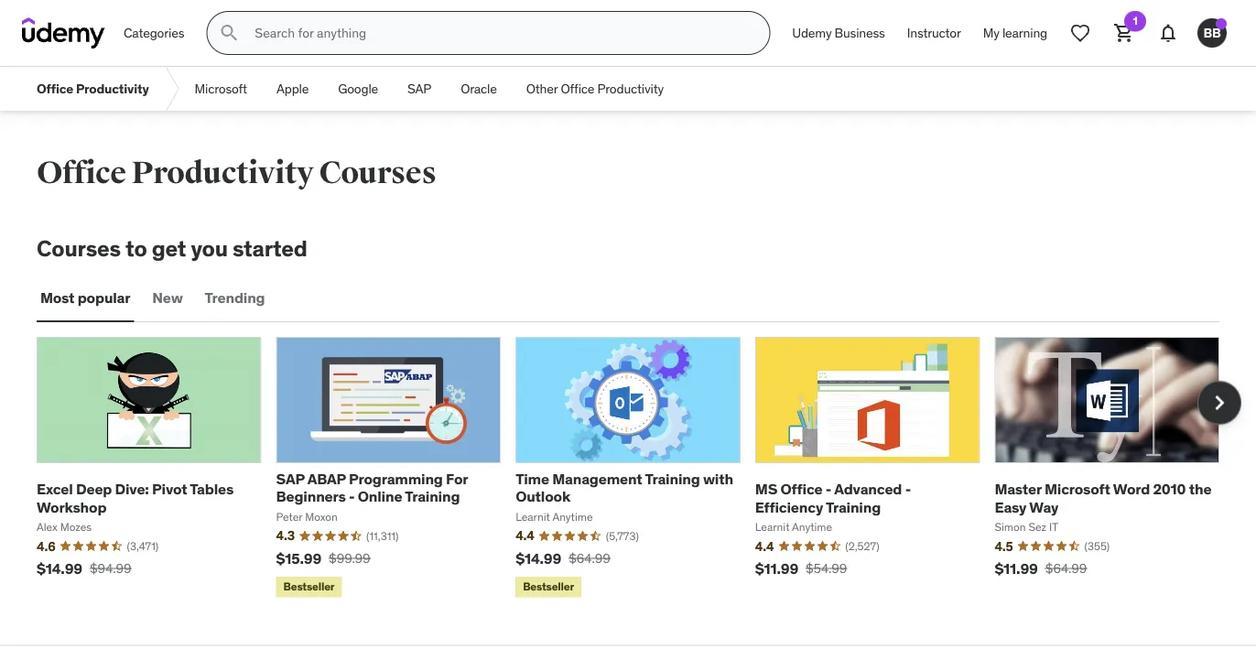 Task type: locate. For each thing, give the bounding box(es) containing it.
master
[[995, 480, 1042, 499]]

1 vertical spatial courses
[[37, 235, 121, 262]]

1 horizontal spatial courses
[[319, 154, 436, 192]]

other
[[527, 80, 558, 97]]

- right advanced
[[906, 480, 912, 499]]

productivity for office productivity
[[76, 80, 149, 97]]

training left with
[[645, 470, 700, 489]]

trending
[[205, 289, 265, 308]]

started
[[233, 235, 308, 262]]

to
[[126, 235, 147, 262]]

office right ms
[[781, 480, 823, 499]]

instructor
[[908, 24, 962, 41]]

productivity for office productivity courses
[[132, 154, 314, 192]]

training inside the 'ms office - advanced - efficiency training'
[[826, 498, 881, 517]]

training inside sap abap programming for beginners - online training
[[405, 488, 460, 506]]

microsoft left word
[[1045, 480, 1111, 499]]

tables
[[190, 480, 234, 499]]

submit search image
[[218, 22, 240, 44]]

sap left abap
[[276, 470, 305, 489]]

0 horizontal spatial courses
[[37, 235, 121, 262]]

time
[[516, 470, 550, 489]]

categories button
[[113, 11, 195, 55]]

productivity inside 'link'
[[76, 80, 149, 97]]

training right efficiency
[[826, 498, 881, 517]]

productivity left arrow pointing to subcategory menu links image
[[76, 80, 149, 97]]

courses
[[319, 154, 436, 192], [37, 235, 121, 262]]

- left advanced
[[826, 480, 832, 499]]

excel deep dive: pivot tables workshop
[[37, 480, 234, 517]]

sap for sap
[[408, 80, 432, 97]]

0 horizontal spatial sap
[[276, 470, 305, 489]]

next image
[[1206, 388, 1235, 418]]

most popular
[[40, 289, 130, 308]]

way
[[1030, 498, 1059, 517]]

learning
[[1003, 24, 1048, 41]]

microsoft inside master microsoft word 2010 the easy way
[[1045, 480, 1111, 499]]

advanced
[[835, 480, 903, 499]]

office productivity
[[37, 80, 149, 97]]

workshop
[[37, 498, 107, 517]]

sap link
[[393, 67, 446, 111]]

bb link
[[1191, 11, 1235, 55]]

business
[[835, 24, 886, 41]]

most popular button
[[37, 276, 134, 320]]

-
[[826, 480, 832, 499], [906, 480, 912, 499], [349, 488, 355, 506]]

sap
[[408, 80, 432, 97], [276, 470, 305, 489]]

office right other
[[561, 80, 595, 97]]

0 vertical spatial sap
[[408, 80, 432, 97]]

office inside 'link'
[[37, 80, 73, 97]]

2 horizontal spatial training
[[826, 498, 881, 517]]

apple
[[277, 80, 309, 97]]

0 horizontal spatial microsoft
[[195, 80, 247, 97]]

oracle
[[461, 80, 497, 97]]

0 horizontal spatial -
[[349, 488, 355, 506]]

time management training with outlook
[[516, 470, 734, 506]]

Search for anything text field
[[251, 17, 748, 49]]

1 horizontal spatial training
[[645, 470, 700, 489]]

training
[[645, 470, 700, 489], [405, 488, 460, 506], [826, 498, 881, 517]]

sap left oracle
[[408, 80, 432, 97]]

1 horizontal spatial sap
[[408, 80, 432, 97]]

0 vertical spatial courses
[[319, 154, 436, 192]]

microsoft
[[195, 80, 247, 97], [1045, 480, 1111, 499]]

sap for sap abap programming for beginners - online training
[[276, 470, 305, 489]]

courses to get you started
[[37, 235, 308, 262]]

sap inside sap link
[[408, 80, 432, 97]]

abap
[[308, 470, 346, 489]]

1 vertical spatial microsoft
[[1045, 480, 1111, 499]]

office
[[37, 80, 73, 97], [561, 80, 595, 97], [37, 154, 126, 192], [781, 480, 823, 499]]

microsoft right arrow pointing to subcategory menu links image
[[195, 80, 247, 97]]

popular
[[78, 289, 130, 308]]

office down the udemy image
[[37, 80, 73, 97]]

office productivity link
[[22, 67, 164, 111]]

courses down google link
[[319, 154, 436, 192]]

outlook
[[516, 488, 571, 506]]

training right online
[[405, 488, 460, 506]]

notifications image
[[1158, 22, 1180, 44]]

1 horizontal spatial microsoft
[[1045, 480, 1111, 499]]

my
[[984, 24, 1000, 41]]

ms office - advanced - efficiency training link
[[756, 480, 912, 517]]

productivity
[[76, 80, 149, 97], [598, 80, 664, 97], [132, 154, 314, 192]]

productivity up you
[[132, 154, 314, 192]]

1 vertical spatial sap
[[276, 470, 305, 489]]

google
[[338, 80, 378, 97]]

sap abap programming for beginners - online training link
[[276, 470, 468, 506]]

apple link
[[262, 67, 324, 111]]

categories
[[124, 24, 184, 41]]

ms
[[756, 480, 778, 499]]

sap inside sap abap programming for beginners - online training
[[276, 470, 305, 489]]

0 horizontal spatial training
[[405, 488, 460, 506]]

microsoft link
[[180, 67, 262, 111]]

courses up most popular
[[37, 235, 121, 262]]

arrow pointing to subcategory menu links image
[[164, 67, 180, 111]]

- left online
[[349, 488, 355, 506]]

online
[[358, 488, 403, 506]]

you
[[191, 235, 228, 262]]

easy
[[995, 498, 1027, 517]]



Task type: vqa. For each thing, say whether or not it's contained in the screenshot.
instructor 'link' on the right of the page
yes



Task type: describe. For each thing, give the bounding box(es) containing it.
ms office - advanced - efficiency training
[[756, 480, 912, 517]]

training inside the time management training with outlook
[[645, 470, 700, 489]]

excel
[[37, 480, 73, 499]]

oracle link
[[446, 67, 512, 111]]

udemy business
[[793, 24, 886, 41]]

other office productivity link
[[512, 67, 679, 111]]

management
[[553, 470, 643, 489]]

dive:
[[115, 480, 149, 499]]

most
[[40, 289, 75, 308]]

office down "office productivity" 'link' on the left of page
[[37, 154, 126, 192]]

new button
[[149, 276, 187, 320]]

0 vertical spatial microsoft
[[195, 80, 247, 97]]

efficiency
[[756, 498, 824, 517]]

with
[[704, 470, 734, 489]]

new
[[152, 289, 183, 308]]

word
[[1114, 480, 1151, 499]]

1 horizontal spatial -
[[826, 480, 832, 499]]

2 horizontal spatial -
[[906, 480, 912, 499]]

programming
[[349, 470, 443, 489]]

you have alerts image
[[1217, 18, 1228, 29]]

office productivity courses
[[37, 154, 436, 192]]

1
[[1134, 14, 1138, 28]]

- inside sap abap programming for beginners - online training
[[349, 488, 355, 506]]

udemy
[[793, 24, 832, 41]]

deep
[[76, 480, 112, 499]]

time management training with outlook link
[[516, 470, 734, 506]]

sap abap programming for beginners - online training
[[276, 470, 468, 506]]

my learning link
[[973, 11, 1059, 55]]

beginners
[[276, 488, 346, 506]]

1 link
[[1103, 11, 1147, 55]]

instructor link
[[897, 11, 973, 55]]

for
[[446, 470, 468, 489]]

office inside the 'ms office - advanced - efficiency training'
[[781, 480, 823, 499]]

udemy image
[[22, 17, 105, 49]]

trending button
[[201, 276, 269, 320]]

master microsoft word 2010 the easy way
[[995, 480, 1212, 517]]

shopping cart with 1 item image
[[1114, 22, 1136, 44]]

carousel element
[[37, 337, 1242, 601]]

excel deep dive: pivot tables workshop link
[[37, 480, 234, 517]]

the
[[1190, 480, 1212, 499]]

wishlist image
[[1070, 22, 1092, 44]]

my learning
[[984, 24, 1048, 41]]

2010
[[1154, 480, 1187, 499]]

get
[[152, 235, 186, 262]]

udemy business link
[[782, 11, 897, 55]]

master microsoft word 2010 the easy way link
[[995, 480, 1212, 517]]

productivity right other
[[598, 80, 664, 97]]

pivot
[[152, 480, 187, 499]]

other office productivity
[[527, 80, 664, 97]]

bb
[[1204, 24, 1222, 41]]

google link
[[324, 67, 393, 111]]



